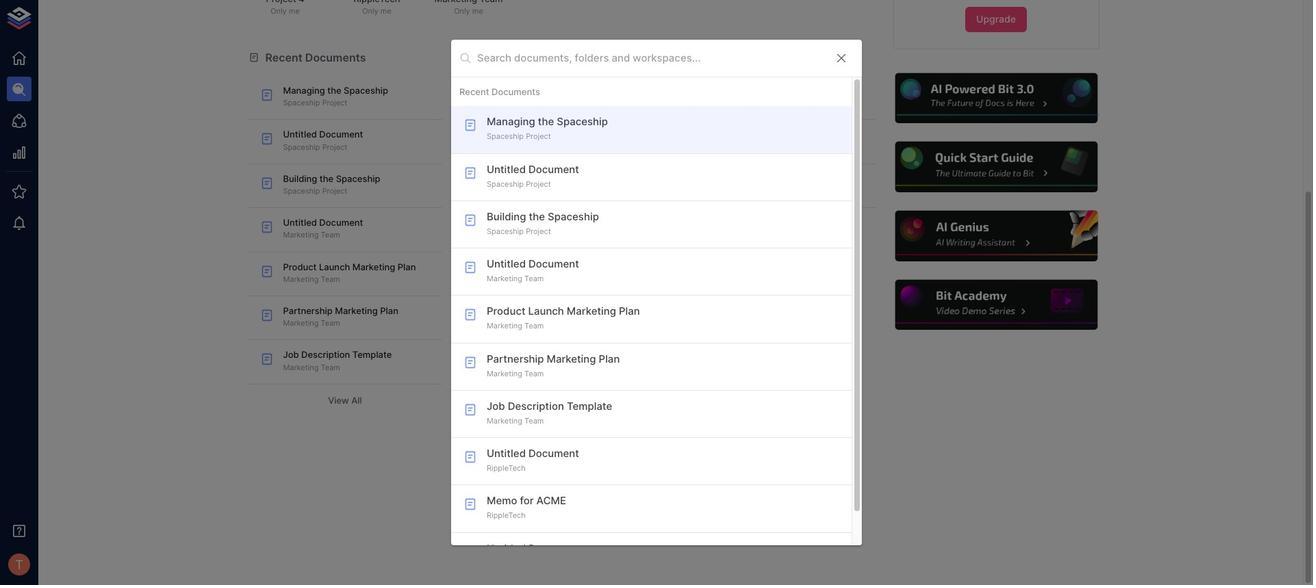 Task type: locate. For each thing, give the bounding box(es) containing it.
description up view
[[301, 350, 350, 361]]

2 only me from the left
[[362, 6, 392, 16]]

2 dec from the top
[[473, 206, 490, 216]]

burton inside 11:51 am tim burton updated marketing team workspace .
[[512, 121, 539, 131]]

1 vertical spatial dec
[[473, 206, 490, 216]]

untitled document link inside dialog
[[451, 533, 852, 581]]

2 only from the left
[[362, 6, 379, 16]]

. inside '01:22 pm tim burton updated project 4 workspace .'
[[537, 379, 539, 389]]

workspace inside 11:51 am tim burton updated marketing team workspace .
[[495, 132, 537, 143]]

workspace down 01:22 at the left bottom of page
[[495, 379, 537, 389]]

5 tim from the top
[[495, 368, 510, 378]]

tim down 11:36
[[495, 165, 510, 176]]

acme
[[537, 495, 566, 508]]

1 dec from the top
[[473, 82, 490, 93]]

created for 01:21 pm tim burton created untitled document document .
[[541, 412, 571, 422]]

view all button
[[248, 390, 443, 411]]

created
[[541, 165, 571, 176], [541, 289, 571, 299], [541, 412, 571, 422], [541, 491, 571, 501]]

burton inside 11:36 am tim burton created project 2024 workspace .
[[512, 165, 539, 176]]

updated up 01:44 pm tim burton created untitled document document .
[[541, 244, 573, 255]]

created down 02:27 pm tim burton updated marketing team workspace .
[[541, 289, 571, 299]]

view all
[[328, 395, 362, 406]]

2 horizontal spatial only me
[[454, 6, 483, 16]]

building
[[283, 173, 317, 184], [487, 210, 526, 223]]

1 help image from the top
[[893, 71, 1099, 125]]

3 only from the left
[[454, 6, 470, 16]]

0 horizontal spatial job description template marketing team
[[283, 350, 392, 372]]

job
[[283, 350, 299, 361], [487, 400, 505, 413]]

1 rippletech from the top
[[487, 464, 526, 473]]

burton down 02:27
[[512, 244, 539, 255]]

4 burton from the top
[[512, 289, 539, 299]]

pm right 01:22 at the left bottom of page
[[516, 357, 528, 367]]

am inside 11:36 am tim burton created project 2024 workspace .
[[515, 155, 527, 164]]

project
[[322, 98, 347, 108], [756, 98, 781, 108], [526, 132, 551, 141], [322, 142, 347, 152], [573, 165, 601, 176], [526, 179, 551, 189], [322, 186, 347, 196], [526, 227, 551, 236], [576, 368, 604, 378]]

2 help image from the top
[[893, 140, 1099, 194]]

pm inside 02:27 pm tim burton updated marketing team workspace .
[[517, 234, 529, 243]]

1 nov from the top
[[473, 329, 490, 340]]

burton down 01:43
[[512, 491, 539, 501]]

only for 3rd only me link from right
[[271, 6, 287, 16]]

nov 28, 2023
[[473, 329, 530, 340]]

01:44
[[495, 278, 515, 288]]

created for 01:43 pm tim burton created document .
[[541, 491, 571, 501]]

0 vertical spatial rippletech
[[487, 464, 526, 473]]

created for 01:44 pm tim burton created untitled document document .
[[541, 289, 571, 299]]

1 horizontal spatial only me
[[362, 6, 392, 16]]

document down 01:43
[[495, 503, 534, 513]]

memo for acme rippletech
[[487, 495, 566, 521]]

created inside 01:44 pm tim burton created untitled document document .
[[541, 289, 571, 299]]

1 vertical spatial recent
[[460, 86, 489, 97]]

1 horizontal spatial product launch marketing plan marketing team
[[487, 305, 640, 331]]

tim for 11:51 am tim burton updated marketing team workspace .
[[495, 121, 510, 131]]

job inside dialog
[[487, 400, 505, 413]]

1 horizontal spatial product
[[487, 305, 526, 318]]

2 created from the top
[[541, 289, 571, 299]]

3 created from the top
[[541, 412, 571, 422]]

1 horizontal spatial job
[[487, 400, 505, 413]]

only
[[271, 6, 287, 16], [362, 6, 379, 16], [454, 6, 470, 16]]

spaceship project
[[717, 98, 781, 108]]

pm inside 01:44 pm tim burton created untitled document document .
[[517, 278, 528, 288]]

workspace up 01:44
[[495, 256, 537, 266]]

document
[[319, 129, 363, 140], [529, 163, 579, 176], [319, 217, 363, 228], [529, 258, 579, 271], [607, 289, 648, 299], [607, 412, 648, 422], [529, 447, 579, 460], [529, 542, 579, 555]]

for
[[520, 495, 534, 508]]

0 horizontal spatial recent documents
[[265, 50, 366, 64]]

28,
[[492, 329, 505, 340]]

tim down 11:51
[[495, 121, 510, 131]]

0 vertical spatial nov
[[473, 329, 490, 340]]

dialog
[[451, 40, 862, 581]]

untitled document marketing team
[[283, 217, 363, 240], [487, 258, 579, 284]]

pm for 01:21 pm tim burton created untitled document document .
[[515, 402, 527, 411]]

burton inside 01:21 pm tim burton created untitled document document .
[[512, 412, 539, 422]]

1 horizontal spatial only me link
[[339, 0, 415, 17]]

1 vertical spatial product launch marketing plan marketing team
[[487, 305, 640, 331]]

4 workspace from the top
[[495, 379, 537, 389]]

burton for 01:21 pm tim burton created untitled document document .
[[512, 412, 539, 422]]

rippletech down memo on the bottom of the page
[[487, 511, 526, 521]]

1 vertical spatial recent documents
[[460, 86, 540, 97]]

updated inside 02:27 pm tim burton updated marketing team workspace .
[[541, 244, 573, 255]]

pm up 'for'
[[517, 480, 528, 490]]

am right 11:36
[[515, 155, 527, 164]]

burton down 11:51
[[512, 121, 539, 131]]

1 vertical spatial description
[[508, 400, 564, 413]]

template down 4 at the left
[[567, 400, 612, 413]]

burton for 01:44 pm tim burton created untitled document document .
[[512, 289, 539, 299]]

upgrade
[[977, 13, 1016, 25]]

only for 2nd only me link from the right
[[362, 6, 379, 16]]

tim inside 01:43 pm tim burton created document .
[[495, 491, 510, 501]]

11:51
[[495, 110, 512, 120]]

1 vertical spatial document
[[495, 424, 534, 434]]

nov
[[473, 329, 490, 340], [473, 452, 490, 463]]

launch
[[753, 129, 784, 140], [319, 261, 350, 272], [528, 305, 564, 318]]

0 vertical spatial template
[[353, 350, 392, 361]]

2 horizontal spatial only me link
[[431, 0, 506, 17]]

3 burton from the top
[[512, 244, 539, 255]]

product
[[717, 129, 751, 140], [283, 261, 317, 272], [487, 305, 526, 318]]

0 horizontal spatial description
[[301, 350, 350, 361]]

0 horizontal spatial launch
[[319, 261, 350, 272]]

2023 right 28,
[[508, 329, 530, 340]]

0 horizontal spatial only me link
[[248, 0, 323, 17]]

0 vertical spatial updated
[[541, 121, 573, 131]]

0 horizontal spatial managing the spaceship spaceship project
[[283, 85, 388, 108]]

1 horizontal spatial launch
[[528, 305, 564, 318]]

dec
[[473, 82, 490, 93], [473, 206, 490, 216]]

recent documents inside dialog
[[460, 86, 540, 97]]

dialog containing managing the spaceship
[[451, 40, 862, 581]]

0 vertical spatial managing
[[283, 85, 325, 96]]

document inside 01:21 pm tim burton created untitled document document .
[[607, 412, 648, 422]]

tim inside 01:44 pm tim burton created untitled document document .
[[495, 289, 510, 299]]

pm
[[517, 234, 529, 243], [517, 278, 528, 288], [516, 357, 528, 367], [515, 402, 527, 411], [517, 480, 528, 490]]

6 tim from the top
[[495, 412, 510, 422]]

tim inside '01:22 pm tim burton updated project 4 workspace .'
[[495, 368, 510, 378]]

02:27
[[495, 234, 515, 243]]

tim down 01:44
[[495, 289, 510, 299]]

.
[[537, 132, 539, 143], [537, 177, 539, 187], [537, 256, 539, 266], [534, 300, 536, 311], [537, 379, 539, 389], [534, 424, 536, 434], [534, 503, 536, 513]]

dec left 04,
[[473, 206, 490, 216]]

2 document from the top
[[495, 424, 534, 434]]

1 document from the top
[[495, 300, 534, 311]]

marketing
[[576, 121, 616, 131], [787, 129, 829, 140], [283, 230, 319, 240], [576, 244, 616, 255], [353, 261, 395, 272], [487, 274, 522, 284], [283, 274, 319, 284], [567, 305, 616, 318], [335, 305, 378, 316], [283, 319, 319, 328], [487, 321, 522, 331], [547, 352, 596, 365], [283, 363, 319, 372], [487, 369, 522, 378], [487, 416, 522, 426]]

view
[[328, 395, 349, 406]]

memo
[[487, 495, 517, 508]]

updated inside '01:22 pm tim burton updated project 4 workspace .'
[[541, 368, 573, 378]]

0 horizontal spatial product launch marketing plan marketing team
[[283, 261, 416, 284]]

created down '01:22 pm tim burton updated project 4 workspace .'
[[541, 412, 571, 422]]

1 tim from the top
[[495, 121, 510, 131]]

marketing team link for document
[[576, 244, 640, 255]]

workspace
[[495, 132, 537, 143], [495, 177, 537, 187], [495, 256, 537, 266], [495, 379, 537, 389]]

am for created
[[515, 155, 527, 164]]

0 vertical spatial untitled document marketing team
[[283, 217, 363, 240]]

2023 right 21,
[[506, 452, 529, 463]]

created inside 01:21 pm tim burton created untitled document document .
[[541, 412, 571, 422]]

nov left 21,
[[473, 452, 490, 463]]

dec for dec 05, 2023
[[473, 82, 490, 93]]

template
[[353, 350, 392, 361], [567, 400, 612, 413]]

3 tim from the top
[[495, 244, 510, 255]]

marketing team link
[[576, 121, 640, 131], [576, 244, 640, 255]]

1 horizontal spatial template
[[567, 400, 612, 413]]

created for 11:36 am tim burton created project 2024 workspace .
[[541, 165, 571, 176]]

pm inside '01:22 pm tim burton updated project 4 workspace .'
[[516, 357, 528, 367]]

tim down 01:43
[[495, 491, 510, 501]]

4 created from the top
[[541, 491, 571, 501]]

0 vertical spatial launch
[[753, 129, 784, 140]]

0 vertical spatial untitled document spaceship project
[[283, 129, 363, 152]]

pm for 02:27 pm tim burton updated marketing team workspace .
[[517, 234, 529, 243]]

1 vertical spatial am
[[515, 155, 527, 164]]

document inside untitled document rippletech
[[529, 447, 579, 460]]

0 vertical spatial product
[[717, 129, 751, 140]]

0 vertical spatial recent
[[265, 50, 303, 64]]

document down 01:44
[[495, 300, 534, 311]]

0 vertical spatial dec
[[473, 82, 490, 93]]

3 updated from the top
[[541, 368, 573, 378]]

tim for 01:43 pm tim burton created document .
[[495, 491, 510, 501]]

burton
[[512, 121, 539, 131], [512, 165, 539, 176], [512, 244, 539, 255], [512, 289, 539, 299], [512, 368, 539, 378], [512, 412, 539, 422], [512, 491, 539, 501]]

2 nov from the top
[[473, 452, 490, 463]]

rippletech inside 'memo for acme rippletech'
[[487, 511, 526, 521]]

workspace inside 02:27 pm tim burton updated marketing team workspace .
[[495, 256, 537, 266]]

product launch marketing plan
[[717, 129, 850, 140]]

0 vertical spatial job
[[283, 350, 299, 361]]

2023
[[508, 82, 530, 93], [508, 206, 530, 216], [508, 329, 530, 340], [506, 452, 529, 463]]

document for project
[[495, 424, 534, 434]]

description
[[301, 350, 350, 361], [508, 400, 564, 413]]

untitled document link
[[573, 289, 648, 299], [573, 412, 648, 422], [451, 533, 852, 581]]

tim
[[495, 121, 510, 131], [495, 165, 510, 176], [495, 244, 510, 255], [495, 289, 510, 299], [495, 368, 510, 378], [495, 412, 510, 422], [495, 491, 510, 501]]

burton for 11:36 am tim burton created project 2024 workspace .
[[512, 165, 539, 176]]

1 horizontal spatial partnership
[[487, 352, 544, 365]]

2 horizontal spatial only
[[454, 6, 470, 16]]

burton down 11:36
[[512, 165, 539, 176]]

dec 05, 2023
[[473, 82, 530, 93]]

2023 for nov 28, 2023
[[508, 329, 530, 340]]

1 vertical spatial launch
[[319, 261, 350, 272]]

template inside dialog
[[567, 400, 612, 413]]

workspace inside '01:22 pm tim burton updated project 4 workspace .'
[[495, 379, 537, 389]]

rippletech
[[487, 464, 526, 473], [487, 511, 526, 521]]

created inside 11:36 am tim burton created project 2024 workspace .
[[541, 165, 571, 176]]

rippletech inside untitled document rippletech
[[487, 464, 526, 473]]

11:36 am tim burton created project 2024 workspace .
[[495, 155, 624, 187]]

2 horizontal spatial me
[[472, 6, 483, 16]]

1 vertical spatial template
[[567, 400, 612, 413]]

2 marketing team link from the top
[[576, 244, 640, 255]]

me
[[289, 6, 300, 16], [381, 6, 392, 16], [472, 6, 483, 16]]

0 vertical spatial product launch marketing plan marketing team
[[283, 261, 416, 284]]

1 vertical spatial partnership marketing plan marketing team
[[487, 352, 620, 378]]

0 horizontal spatial me
[[289, 6, 300, 16]]

0 vertical spatial building the spaceship spaceship project
[[283, 173, 380, 196]]

2 rippletech from the top
[[487, 511, 526, 521]]

1 vertical spatial marketing team link
[[576, 244, 640, 255]]

burton for 11:51 am tim burton updated marketing team workspace .
[[512, 121, 539, 131]]

1 updated from the top
[[541, 121, 573, 131]]

pm right 01:21
[[515, 402, 527, 411]]

1 vertical spatial managing
[[487, 115, 535, 128]]

1 horizontal spatial description
[[508, 400, 564, 413]]

1 vertical spatial untitled document link
[[573, 412, 648, 422]]

workspace
[[482, 50, 542, 64]]

tim down 02:27
[[495, 244, 510, 255]]

document inside 01:43 pm tim burton created document .
[[495, 503, 534, 513]]

1 created from the top
[[541, 165, 571, 176]]

5 burton from the top
[[512, 368, 539, 378]]

project 2024 link
[[573, 165, 624, 176]]

. inside 11:36 am tim burton created project 2024 workspace .
[[537, 177, 539, 187]]

managing the spaceship spaceship project
[[283, 85, 388, 108], [487, 115, 608, 141]]

rippletech down nov 21, 2023
[[487, 464, 526, 473]]

0 vertical spatial description
[[301, 350, 350, 361]]

2 vertical spatial untitled document link
[[451, 533, 852, 581]]

0 vertical spatial partnership marketing plan marketing team
[[283, 305, 399, 328]]

only me link
[[248, 0, 323, 17], [339, 0, 415, 17], [431, 0, 506, 17]]

1 vertical spatial rippletech
[[487, 511, 526, 521]]

all
[[351, 395, 362, 406]]

1 burton from the top
[[512, 121, 539, 131]]

1 workspace from the top
[[495, 132, 537, 143]]

pm inside 01:21 pm tim burton created untitled document document .
[[515, 402, 527, 411]]

created left project 2024 link
[[541, 165, 571, 176]]

partnership
[[283, 305, 333, 316], [487, 352, 544, 365]]

document inside 01:21 pm tim burton created untitled document document .
[[495, 424, 534, 434]]

tim down 01:21
[[495, 412, 510, 422]]

1 vertical spatial updated
[[541, 244, 573, 255]]

1 vertical spatial untitled document spaceship project
[[487, 163, 579, 189]]

1 horizontal spatial recent documents
[[460, 86, 540, 97]]

burton inside 02:27 pm tim burton updated marketing team workspace .
[[512, 244, 539, 255]]

product launch marketing plan marketing team
[[283, 261, 416, 284], [487, 305, 640, 331]]

burton down 01:44
[[512, 289, 539, 299]]

2023 right 04,
[[508, 206, 530, 216]]

template up all at left bottom
[[353, 350, 392, 361]]

2023 right 05,
[[508, 82, 530, 93]]

burton down 01:21
[[512, 412, 539, 422]]

pm right 02:27
[[517, 234, 529, 243]]

1 vertical spatial job description template marketing team
[[487, 400, 612, 426]]

0 horizontal spatial untitled document marketing team
[[283, 217, 363, 240]]

. inside 01:44 pm tim burton created untitled document document .
[[534, 300, 536, 311]]

1 only from the left
[[271, 6, 287, 16]]

partnership marketing plan marketing team
[[283, 305, 399, 328], [487, 352, 620, 378]]

1 vertical spatial untitled document marketing team
[[487, 258, 579, 284]]

untitled document spaceship project
[[283, 129, 363, 152], [487, 163, 579, 189]]

2 workspace from the top
[[495, 177, 537, 187]]

. for 01:22 pm tim burton updated project 4 workspace .
[[537, 379, 539, 389]]

1 horizontal spatial managing the spaceship spaceship project
[[487, 115, 608, 141]]

1 horizontal spatial building
[[487, 210, 526, 223]]

team inside 02:27 pm tim burton updated marketing team workspace .
[[618, 244, 640, 255]]

description down '01:22 pm tim burton updated project 4 workspace .'
[[508, 400, 564, 413]]

1 vertical spatial nov
[[473, 452, 490, 463]]

6 burton from the top
[[512, 412, 539, 422]]

burton inside '01:22 pm tim burton updated project 4 workspace .'
[[512, 368, 539, 378]]

tim inside 02:27 pm tim burton updated marketing team workspace .
[[495, 244, 510, 255]]

job description template marketing team down '01:22 pm tim burton updated project 4 workspace .'
[[487, 400, 612, 426]]

job description template marketing team
[[283, 350, 392, 372], [487, 400, 612, 426]]

burton down 01:22 at the left bottom of page
[[512, 368, 539, 378]]

updated inside 11:51 am tim burton updated marketing team workspace .
[[541, 121, 573, 131]]

only me
[[271, 6, 300, 16], [362, 6, 392, 16], [454, 6, 483, 16]]

0 horizontal spatial partnership
[[283, 305, 333, 316]]

3 help image from the top
[[893, 209, 1099, 263]]

0 vertical spatial untitled document link
[[573, 289, 648, 299]]

01:22
[[495, 357, 514, 367]]

created inside 01:43 pm tim burton created document .
[[541, 491, 571, 501]]

1 horizontal spatial recent
[[460, 86, 489, 97]]

recent documents
[[265, 50, 366, 64], [460, 86, 540, 97]]

0 horizontal spatial product
[[283, 261, 317, 272]]

tim inside 11:36 am tim burton created project 2024 workspace .
[[495, 165, 510, 176]]

01:21 pm tim burton created untitled document document .
[[495, 402, 648, 434]]

. inside 02:27 pm tim burton updated marketing team workspace .
[[537, 256, 539, 266]]

7 tim from the top
[[495, 491, 510, 501]]

updated up 11:36 am tim burton created project 2024 workspace .
[[541, 121, 573, 131]]

spaceship
[[344, 85, 388, 96], [283, 98, 320, 108], [717, 98, 754, 108], [557, 115, 608, 128], [487, 132, 524, 141], [283, 142, 320, 152], [336, 173, 380, 184], [487, 179, 524, 189], [283, 186, 320, 196], [548, 210, 599, 223], [487, 227, 524, 236]]

0 horizontal spatial building the spaceship spaceship project
[[283, 173, 380, 196]]

0 horizontal spatial template
[[353, 350, 392, 361]]

. inside 11:51 am tim burton updated marketing team workspace .
[[537, 132, 539, 143]]

pm right 01:44
[[517, 278, 528, 288]]

1 horizontal spatial building the spaceship spaceship project
[[487, 210, 599, 236]]

1 horizontal spatial documents
[[492, 86, 540, 97]]

untitled document rippletech
[[487, 447, 579, 473]]

2 vertical spatial product
[[487, 305, 526, 318]]

1 vertical spatial job
[[487, 400, 505, 413]]

pm inside 01:43 pm tim burton created document .
[[517, 480, 528, 490]]

burton inside 01:43 pm tim burton created document .
[[512, 491, 539, 501]]

1 horizontal spatial me
[[381, 6, 392, 16]]

1 marketing team link from the top
[[576, 121, 640, 131]]

04,
[[492, 206, 506, 216]]

help image
[[893, 71, 1099, 125], [893, 140, 1099, 194], [893, 209, 1099, 263], [893, 278, 1099, 332]]

created right 'for'
[[541, 491, 571, 501]]

0 vertical spatial am
[[514, 110, 526, 120]]

project inside 11:36 am tim burton created project 2024 workspace .
[[573, 165, 601, 176]]

updated up 01:21 pm tim burton created untitled document document .
[[541, 368, 573, 378]]

workspace for 01:21 pm tim burton created untitled document document .
[[495, 379, 537, 389]]

3 document from the top
[[495, 503, 534, 513]]

pm for 01:22 pm tim burton updated project 4 workspace .
[[516, 357, 528, 367]]

document inside 01:44 pm tim burton created untitled document document .
[[495, 300, 534, 311]]

0 horizontal spatial only me
[[271, 6, 300, 16]]

team
[[618, 121, 640, 131], [321, 230, 340, 240], [618, 244, 640, 255], [525, 274, 544, 284], [321, 274, 340, 284], [321, 319, 340, 328], [525, 321, 544, 331], [321, 363, 340, 372], [525, 369, 544, 378], [525, 416, 544, 426]]

untitled document link for team
[[573, 289, 648, 299]]

. inside 01:21 pm tim burton created untitled document document .
[[534, 424, 536, 434]]

1 horizontal spatial only
[[362, 6, 379, 16]]

untitled
[[283, 129, 317, 140], [487, 163, 526, 176], [283, 217, 317, 228], [487, 258, 526, 271], [573, 289, 605, 299], [573, 412, 605, 422], [487, 447, 526, 460], [487, 542, 526, 555]]

nov left 28,
[[473, 329, 490, 340]]

7 burton from the top
[[512, 491, 539, 501]]

only for 3rd only me link from the left
[[454, 6, 470, 16]]

am
[[514, 110, 526, 120], [515, 155, 527, 164]]

am right 11:51
[[514, 110, 526, 120]]

0 horizontal spatial recent
[[265, 50, 303, 64]]

managing
[[283, 85, 325, 96], [487, 115, 535, 128]]

1 vertical spatial product
[[283, 261, 317, 272]]

01:44 pm tim burton created untitled document document .
[[495, 278, 648, 311]]

0 horizontal spatial building
[[283, 173, 317, 184]]

4 help image from the top
[[893, 278, 1099, 332]]

am inside 11:51 am tim burton updated marketing team workspace .
[[514, 110, 526, 120]]

0 horizontal spatial partnership marketing plan marketing team
[[283, 305, 399, 328]]

document down 01:21
[[495, 424, 534, 434]]

dec left 05,
[[473, 82, 490, 93]]

upgrade button
[[966, 7, 1027, 32]]

plan
[[832, 129, 850, 140], [398, 261, 416, 272], [619, 305, 640, 318], [380, 305, 399, 316], [599, 352, 620, 365]]

recent
[[265, 50, 303, 64], [460, 86, 489, 97]]

02:27 pm tim burton updated marketing team workspace .
[[495, 234, 640, 266]]

05,
[[492, 82, 505, 93]]

01:43
[[495, 480, 515, 490]]

. for 11:51 am tim burton updated marketing team workspace .
[[537, 132, 539, 143]]

4
[[606, 368, 611, 378]]

workspace up 11:36
[[495, 132, 537, 143]]

01:22 pm tim burton updated project 4 workspace .
[[495, 357, 611, 389]]

2 updated from the top
[[541, 244, 573, 255]]

tim inside 01:21 pm tim burton created untitled document document .
[[495, 412, 510, 422]]

2 vertical spatial document
[[495, 503, 534, 513]]

4 tim from the top
[[495, 289, 510, 299]]

tim down 01:22 at the left bottom of page
[[495, 368, 510, 378]]

documents
[[305, 50, 366, 64], [492, 86, 540, 97]]

0 horizontal spatial only
[[271, 6, 287, 16]]

favorited
[[749, 50, 799, 64]]

tim inside 11:51 am tim burton updated marketing team workspace .
[[495, 121, 510, 131]]

updated
[[541, 121, 573, 131], [541, 244, 573, 255], [541, 368, 573, 378]]

burton inside 01:44 pm tim burton created untitled document document .
[[512, 289, 539, 299]]

the
[[327, 85, 342, 96], [538, 115, 554, 128], [320, 173, 334, 184], [529, 210, 545, 223]]

workspace inside 11:36 am tim burton created project 2024 workspace .
[[495, 177, 537, 187]]

marketing team link up 01:44 pm tim burton created untitled document document .
[[576, 244, 640, 255]]

workspace down 11:36
[[495, 177, 537, 187]]

plan inside product launch marketing plan link
[[832, 129, 850, 140]]

1 horizontal spatial untitled document spaceship project
[[487, 163, 579, 189]]

marketing team link up the 2024
[[576, 121, 640, 131]]

untitled document
[[487, 542, 579, 555]]

untitled document link for 4
[[573, 412, 648, 422]]

job description template marketing team up view
[[283, 350, 392, 372]]

building the spaceship spaceship project
[[283, 173, 380, 196], [487, 210, 599, 236]]

2 tim from the top
[[495, 165, 510, 176]]

0 vertical spatial recent documents
[[265, 50, 366, 64]]

document
[[495, 300, 534, 311], [495, 424, 534, 434], [495, 503, 534, 513]]

0 vertical spatial marketing team link
[[576, 121, 640, 131]]

3 workspace from the top
[[495, 256, 537, 266]]

1 vertical spatial documents
[[492, 86, 540, 97]]

2 burton from the top
[[512, 165, 539, 176]]



Task type: vqa. For each thing, say whether or not it's contained in the screenshot.


Task type: describe. For each thing, give the bounding box(es) containing it.
marketing inside 11:51 am tim burton updated marketing team workspace .
[[576, 121, 616, 131]]

untitled inside 01:21 pm tim burton created untitled document document .
[[573, 412, 605, 422]]

2024
[[603, 165, 624, 176]]

01:21
[[495, 402, 513, 411]]

11:51 am tim burton updated marketing team workspace .
[[495, 110, 640, 143]]

t
[[15, 557, 23, 572]]

2 horizontal spatial product
[[717, 129, 751, 140]]

1 only me link from the left
[[248, 0, 323, 17]]

1 horizontal spatial managing
[[487, 115, 535, 128]]

3 me from the left
[[472, 6, 483, 16]]

tim for 01:21 pm tim burton created untitled document document .
[[495, 412, 510, 422]]

am for updated
[[514, 110, 526, 120]]

marketing team link for 2024
[[576, 121, 640, 131]]

2 horizontal spatial launch
[[753, 129, 784, 140]]

1 me from the left
[[289, 6, 300, 16]]

2 me from the left
[[381, 6, 392, 16]]

pm for 01:44 pm tim burton created untitled document document .
[[517, 278, 528, 288]]

2023 for dec 04, 2023
[[508, 206, 530, 216]]

tim for 11:36 am tim burton created project 2024 workspace .
[[495, 165, 510, 176]]

Search documents, folders and workspaces... text field
[[477, 48, 824, 69]]

2023 for dec 05, 2023
[[508, 82, 530, 93]]

product launch marketing plan link
[[682, 120, 877, 164]]

. for 11:36 am tim burton created project 2024 workspace .
[[537, 177, 539, 187]]

document inside 01:44 pm tim burton created untitled document document .
[[607, 289, 648, 299]]

document for marketing
[[495, 300, 534, 311]]

2 only me link from the left
[[339, 0, 415, 17]]

burton for 02:27 pm tim burton updated marketing team workspace .
[[512, 244, 539, 255]]

untitled inside untitled document rippletech
[[487, 447, 526, 460]]

tim for 01:22 pm tim burton updated project 4 workspace .
[[495, 368, 510, 378]]

workspace for 01:44 pm tim burton created untitled document document .
[[495, 256, 537, 266]]

spaceship project link
[[682, 76, 877, 120]]

11:36
[[495, 155, 513, 164]]

1 horizontal spatial untitled document marketing team
[[487, 258, 579, 284]]

3 only me from the left
[[454, 6, 483, 16]]

nov for nov 21, 2023
[[473, 452, 490, 463]]

0 horizontal spatial untitled document spaceship project
[[283, 129, 363, 152]]

dec for dec 04, 2023
[[473, 206, 490, 216]]

1 vertical spatial partnership
[[487, 352, 544, 365]]

1 horizontal spatial partnership marketing plan marketing team
[[487, 352, 620, 378]]

0 vertical spatial documents
[[305, 50, 366, 64]]

tim for 01:44 pm tim burton created untitled document document .
[[495, 289, 510, 299]]

recently favorited
[[700, 50, 799, 64]]

updated for 01:44 pm tim burton created untitled document document .
[[541, 244, 573, 255]]

activities
[[545, 50, 595, 64]]

spaceship inside spaceship project link
[[717, 98, 754, 108]]

job description template marketing team inside dialog
[[487, 400, 612, 426]]

2023 for nov 21, 2023
[[506, 452, 529, 463]]

2 vertical spatial launch
[[528, 305, 564, 318]]

1 vertical spatial building the spaceship spaceship project
[[487, 210, 599, 236]]

0 vertical spatial building
[[283, 173, 317, 184]]

0 vertical spatial partnership
[[283, 305, 333, 316]]

updated for 01:21 pm tim burton created untitled document document .
[[541, 368, 573, 378]]

project inside '01:22 pm tim burton updated project 4 workspace .'
[[576, 368, 604, 378]]

. for 01:44 pm tim burton created untitled document document .
[[534, 300, 536, 311]]

marketing inside 02:27 pm tim burton updated marketing team workspace .
[[576, 244, 616, 255]]

01:43 pm tim burton created document .
[[495, 480, 573, 513]]

recently
[[700, 50, 746, 64]]

workspace activities
[[482, 50, 595, 64]]

0 horizontal spatial managing
[[283, 85, 325, 96]]

dec 04, 2023
[[473, 206, 530, 216]]

21,
[[492, 452, 504, 463]]

nov 21, 2023
[[473, 452, 529, 463]]

1 vertical spatial managing the spaceship spaceship project
[[487, 115, 608, 141]]

updated for 11:36 am tim burton created project 2024 workspace .
[[541, 121, 573, 131]]

0 vertical spatial job description template marketing team
[[283, 350, 392, 372]]

burton for 01:22 pm tim burton updated project 4 workspace .
[[512, 368, 539, 378]]

product launch marketing plan marketing team inside dialog
[[487, 305, 640, 331]]

nov for nov 28, 2023
[[473, 329, 490, 340]]

. inside 01:43 pm tim burton created document .
[[534, 503, 536, 513]]

burton for 01:43 pm tim burton created document .
[[512, 491, 539, 501]]

1 vertical spatial building
[[487, 210, 526, 223]]

team inside 11:51 am tim burton updated marketing team workspace .
[[618, 121, 640, 131]]

. for 02:27 pm tim burton updated marketing team workspace .
[[537, 256, 539, 266]]

. for 01:21 pm tim burton created untitled document document .
[[534, 424, 536, 434]]

pm for 01:43 pm tim burton created document .
[[517, 480, 528, 490]]

0 vertical spatial managing the spaceship spaceship project
[[283, 85, 388, 108]]

tim for 02:27 pm tim burton updated marketing team workspace .
[[495, 244, 510, 255]]

3 only me link from the left
[[431, 0, 506, 17]]

0 horizontal spatial job
[[283, 350, 299, 361]]

workspace for 11:36 am tim burton created project 2024 workspace .
[[495, 132, 537, 143]]

1 only me from the left
[[271, 6, 300, 16]]

t button
[[4, 550, 34, 580]]

untitled inside 01:44 pm tim burton created untitled document document .
[[573, 289, 605, 299]]



